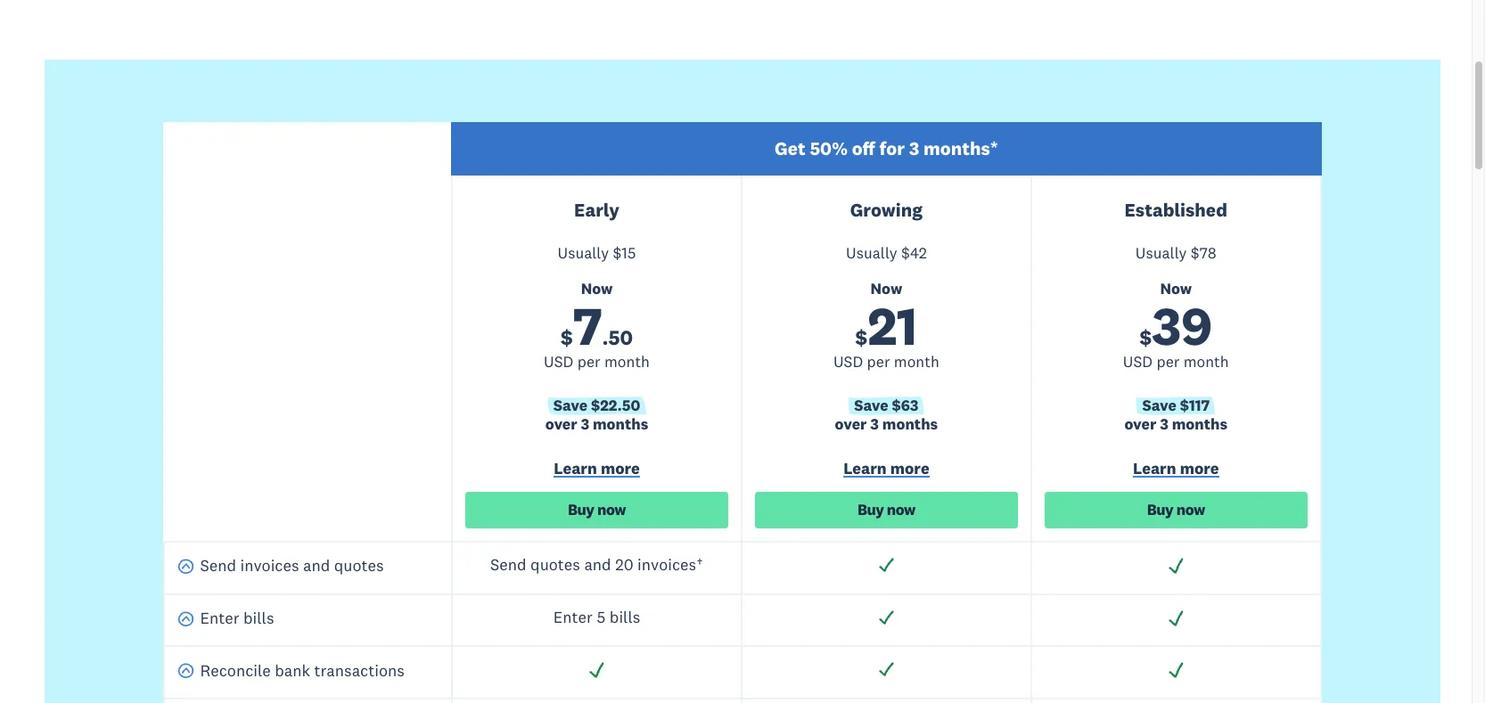 Task type: vqa. For each thing, say whether or not it's contained in the screenshot.
by
no



Task type: locate. For each thing, give the bounding box(es) containing it.
3 for 39
[[1160, 415, 1169, 434]]

0 horizontal spatial over
[[545, 415, 577, 434]]

0 horizontal spatial over 3 months
[[545, 415, 648, 434]]

3 usually from the left
[[1136, 243, 1187, 263]]

usd per month for 39
[[1123, 352, 1229, 372]]

1 learn from the left
[[554, 458, 597, 479]]

1 horizontal spatial usd
[[834, 352, 863, 372]]

bills down invoices
[[243, 608, 274, 629]]

0 horizontal spatial months
[[593, 415, 648, 434]]

2 over from the left
[[835, 415, 867, 434]]

2 horizontal spatial now
[[1160, 279, 1192, 298]]

$ up "save $117" at the right
[[1140, 325, 1152, 350]]

2 horizontal spatial over
[[1125, 415, 1157, 434]]

2 usd from the left
[[834, 352, 863, 372]]

2 now from the left
[[871, 279, 903, 298]]

1 now from the left
[[581, 279, 613, 298]]

3 usd per month from the left
[[1123, 352, 1229, 372]]

bank
[[275, 660, 310, 681]]

2 horizontal spatial more
[[1180, 458, 1219, 479]]

per
[[578, 352, 601, 372], [867, 352, 890, 372], [1157, 352, 1180, 372]]

learn more for 21
[[844, 458, 930, 479]]

and inside button
[[303, 556, 330, 576]]

quotes
[[531, 555, 580, 575], [334, 556, 384, 576]]

learn more link down "save $117" at the right
[[1045, 458, 1308, 483]]

month
[[604, 352, 650, 372], [894, 352, 940, 372], [1184, 352, 1229, 372]]

usd left '21'
[[834, 352, 863, 372]]

and
[[584, 555, 611, 575], [303, 556, 330, 576]]

get
[[775, 137, 806, 161]]

month for 7
[[604, 352, 650, 372]]

1 buy now from the left
[[568, 500, 626, 520]]

usd per month
[[544, 352, 650, 372], [834, 352, 940, 372], [1123, 352, 1229, 372]]

months*
[[924, 137, 998, 161]]

0 horizontal spatial now
[[597, 500, 626, 520]]

enter
[[554, 607, 593, 628], [200, 608, 239, 629]]

1 months from the left
[[593, 415, 648, 434]]

usually down established
[[1136, 243, 1187, 263]]

3 buy from the left
[[1147, 500, 1174, 520]]

growing
[[850, 198, 923, 222]]

0 horizontal spatial buy now link
[[466, 492, 728, 529]]

early
[[574, 198, 620, 222]]

enter left 5
[[554, 607, 593, 628]]

42
[[910, 243, 927, 263]]

1 horizontal spatial save
[[854, 396, 889, 416]]

included image
[[877, 609, 896, 628], [1167, 609, 1186, 628]]

3 learn from the left
[[1133, 458, 1177, 479]]

0 horizontal spatial enter
[[200, 608, 239, 629]]

1 horizontal spatial learn more link
[[755, 458, 1018, 483]]

2 horizontal spatial save
[[1143, 396, 1177, 416]]

save $117
[[1143, 396, 1210, 416]]

1 usually from the left
[[558, 243, 609, 263]]

0 horizontal spatial quotes
[[334, 556, 384, 576]]

1 buy now link from the left
[[466, 492, 728, 529]]

3 usd from the left
[[1123, 352, 1153, 372]]

buy now
[[568, 500, 626, 520], [858, 500, 916, 520], [1147, 500, 1205, 520]]

3 per from the left
[[1157, 352, 1180, 372]]

more down $117
[[1180, 458, 1219, 479]]

5
[[597, 607, 606, 628]]

learn more link
[[466, 458, 728, 483], [755, 458, 1018, 483], [1045, 458, 1308, 483]]

1 learn more link from the left
[[466, 458, 728, 483]]

0 horizontal spatial learn more link
[[466, 458, 728, 483]]

per up "save $117" at the right
[[1157, 352, 1180, 372]]

0 horizontal spatial now
[[581, 279, 613, 298]]

1 horizontal spatial more
[[890, 458, 930, 479]]

2 over 3 months from the left
[[835, 415, 938, 434]]

included image
[[877, 557, 896, 575], [1167, 557, 1186, 575], [588, 661, 606, 680], [877, 661, 896, 680], [1167, 661, 1186, 680]]

2 horizontal spatial usd
[[1123, 352, 1153, 372]]

enter for enter bills
[[200, 608, 239, 629]]

3
[[909, 137, 919, 161], [581, 415, 589, 434], [870, 415, 879, 434], [1160, 415, 1169, 434]]

months for 7
[[593, 415, 648, 434]]

$ down growing
[[901, 243, 910, 263]]

month up "$63"
[[894, 352, 940, 372]]

learn
[[554, 458, 597, 479], [844, 458, 887, 479], [1133, 458, 1177, 479]]

send
[[490, 555, 527, 575], [200, 556, 236, 576]]

save
[[553, 396, 588, 416], [854, 396, 889, 416], [1143, 396, 1177, 416]]

more down $22.50
[[601, 458, 640, 479]]

3 learn more from the left
[[1133, 458, 1219, 479]]

save $63
[[854, 396, 919, 416]]

1 horizontal spatial included image
[[1167, 609, 1186, 628]]

2 horizontal spatial buy now
[[1147, 500, 1205, 520]]

2 usd per month from the left
[[834, 352, 940, 372]]

$22.50
[[591, 396, 640, 416]]

0 horizontal spatial save
[[553, 396, 588, 416]]

invoices†
[[638, 555, 704, 575]]

learn more
[[554, 458, 640, 479], [844, 458, 930, 479], [1133, 458, 1219, 479]]

0 horizontal spatial and
[[303, 556, 330, 576]]

1 horizontal spatial over 3 months
[[835, 415, 938, 434]]

2 buy now from the left
[[858, 500, 916, 520]]

now down usually $ 78
[[1160, 279, 1192, 298]]

learn down save $22.50
[[554, 458, 597, 479]]

learn more link for 21
[[755, 458, 1018, 483]]

2 buy now link from the left
[[755, 492, 1018, 529]]

months for 39
[[1172, 415, 1228, 434]]

now for 7
[[581, 279, 613, 298]]

2 horizontal spatial over 3 months
[[1125, 415, 1228, 434]]

enter up reconcile
[[200, 608, 239, 629]]

3 for 7
[[581, 415, 589, 434]]

3 buy now from the left
[[1147, 500, 1205, 520]]

$117
[[1180, 396, 1210, 416]]

usd per month up save $63
[[834, 352, 940, 372]]

save for 39
[[1143, 396, 1177, 416]]

1 more from the left
[[601, 458, 640, 479]]

1 buy from the left
[[568, 500, 594, 520]]

over
[[545, 415, 577, 434], [835, 415, 867, 434], [1125, 415, 1157, 434]]

months for 21
[[883, 415, 938, 434]]

per up save $22.50
[[578, 352, 601, 372]]

$
[[613, 243, 622, 263], [901, 243, 910, 263], [1191, 243, 1200, 263], [561, 325, 573, 350], [855, 325, 868, 350], [1140, 325, 1152, 350]]

2 learn more from the left
[[844, 458, 930, 479]]

2 horizontal spatial usually
[[1136, 243, 1187, 263]]

buy now link
[[466, 492, 728, 529], [755, 492, 1018, 529], [1045, 492, 1308, 529]]

save left $22.50
[[553, 396, 588, 416]]

50%
[[810, 137, 848, 161]]

$ inside $ 7 . 50
[[561, 325, 573, 350]]

15
[[622, 243, 636, 263]]

enter bills button
[[178, 608, 274, 633]]

save left "$63"
[[854, 396, 889, 416]]

1 over 3 months from the left
[[545, 415, 648, 434]]

3 over from the left
[[1125, 415, 1157, 434]]

2 buy from the left
[[858, 500, 884, 520]]

over 3 months for 7
[[545, 415, 648, 434]]

learn more down "save $117" at the right
[[1133, 458, 1219, 479]]

1 horizontal spatial over
[[835, 415, 867, 434]]

usd per month down the .
[[544, 352, 650, 372]]

bills
[[610, 607, 640, 628], [243, 608, 274, 629]]

over left $117
[[1125, 415, 1157, 434]]

1 month from the left
[[604, 352, 650, 372]]

2 horizontal spatial buy now link
[[1045, 492, 1308, 529]]

learn more link down save $22.50
[[466, 458, 728, 483]]

over left $22.50
[[545, 415, 577, 434]]

usd up save $22.50
[[544, 352, 574, 372]]

month down 50 on the top of the page
[[604, 352, 650, 372]]

1 horizontal spatial and
[[584, 555, 611, 575]]

now down usually $ 15
[[581, 279, 613, 298]]

buy
[[568, 500, 594, 520], [858, 500, 884, 520], [1147, 500, 1174, 520]]

0 horizontal spatial usually
[[558, 243, 609, 263]]

0 horizontal spatial buy
[[568, 500, 594, 520]]

0 horizontal spatial usd
[[544, 352, 574, 372]]

months
[[593, 415, 648, 434], [883, 415, 938, 434], [1172, 415, 1228, 434]]

learn down "save $117" at the right
[[1133, 458, 1177, 479]]

over for 7
[[545, 415, 577, 434]]

learn more down save $63
[[844, 458, 930, 479]]

learn for 7
[[554, 458, 597, 479]]

buy for 7
[[568, 500, 594, 520]]

3 months from the left
[[1172, 415, 1228, 434]]

1 usd per month from the left
[[544, 352, 650, 372]]

and right invoices
[[303, 556, 330, 576]]

3 save from the left
[[1143, 396, 1177, 416]]

enter 5 bills
[[554, 607, 640, 628]]

1 horizontal spatial learn more
[[844, 458, 930, 479]]

usually down early
[[558, 243, 609, 263]]

2 horizontal spatial months
[[1172, 415, 1228, 434]]

2 usually from the left
[[846, 243, 898, 263]]

3 buy now link from the left
[[1045, 492, 1308, 529]]

buy now for 21
[[858, 500, 916, 520]]

buy for 39
[[1147, 500, 1174, 520]]

more down "$63"
[[890, 458, 930, 479]]

2 learn from the left
[[844, 458, 887, 479]]

3 now from the left
[[1160, 279, 1192, 298]]

1 horizontal spatial bills
[[610, 607, 640, 628]]

send inside button
[[200, 556, 236, 576]]

now for 39
[[1177, 500, 1205, 520]]

0 horizontal spatial buy now
[[568, 500, 626, 520]]

1 learn more from the left
[[554, 458, 640, 479]]

2 horizontal spatial usd per month
[[1123, 352, 1229, 372]]

reconcile bank transactions
[[200, 660, 405, 681]]

established
[[1125, 198, 1228, 222]]

now down usually $ 42
[[871, 279, 903, 298]]

1 horizontal spatial buy now link
[[755, 492, 1018, 529]]

1 now from the left
[[597, 500, 626, 520]]

usd
[[544, 352, 574, 372], [834, 352, 863, 372], [1123, 352, 1153, 372]]

1 horizontal spatial now
[[887, 500, 916, 520]]

2 horizontal spatial month
[[1184, 352, 1229, 372]]

3 left "$63"
[[870, 415, 879, 434]]

1 included image from the left
[[877, 609, 896, 628]]

1 horizontal spatial enter
[[554, 607, 593, 628]]

bills right 5
[[610, 607, 640, 628]]

2 months from the left
[[883, 415, 938, 434]]

0 horizontal spatial bills
[[243, 608, 274, 629]]

usd up "save $117" at the right
[[1123, 352, 1153, 372]]

over left "$63"
[[835, 415, 867, 434]]

2 more from the left
[[890, 458, 930, 479]]

0 horizontal spatial included image
[[877, 609, 896, 628]]

2 horizontal spatial now
[[1177, 500, 1205, 520]]

enter inside button
[[200, 608, 239, 629]]

0 horizontal spatial per
[[578, 352, 601, 372]]

now
[[581, 279, 613, 298], [871, 279, 903, 298], [1160, 279, 1192, 298]]

and left 20
[[584, 555, 611, 575]]

2 horizontal spatial per
[[1157, 352, 1180, 372]]

3 over 3 months from the left
[[1125, 415, 1228, 434]]

2 month from the left
[[894, 352, 940, 372]]

3 now from the left
[[1177, 500, 1205, 520]]

1 horizontal spatial send
[[490, 555, 527, 575]]

2 horizontal spatial buy
[[1147, 500, 1174, 520]]

2 learn more link from the left
[[755, 458, 1018, 483]]

3 more from the left
[[1180, 458, 1219, 479]]

over 3 months
[[545, 415, 648, 434], [835, 415, 938, 434], [1125, 415, 1228, 434]]

1 horizontal spatial buy now
[[858, 500, 916, 520]]

$ up save $63
[[855, 325, 868, 350]]

usd for 21
[[834, 352, 863, 372]]

2 save from the left
[[854, 396, 889, 416]]

1 over from the left
[[545, 415, 577, 434]]

over 3 months for 21
[[835, 415, 938, 434]]

usually for 21
[[846, 243, 898, 263]]

save left $117
[[1143, 396, 1177, 416]]

1 horizontal spatial quotes
[[531, 555, 580, 575]]

0 horizontal spatial learn
[[554, 458, 597, 479]]

learn more down save $22.50
[[554, 458, 640, 479]]

2 horizontal spatial learn more link
[[1045, 458, 1308, 483]]

2 now from the left
[[887, 500, 916, 520]]

1 horizontal spatial usually
[[846, 243, 898, 263]]

learn for 21
[[844, 458, 887, 479]]

per up save $63
[[867, 352, 890, 372]]

buy now link for 7
[[466, 492, 728, 529]]

1 horizontal spatial learn
[[844, 458, 887, 479]]

21
[[868, 292, 918, 359]]

$ left the .
[[561, 325, 573, 350]]

more for 39
[[1180, 458, 1219, 479]]

buy for 21
[[858, 500, 884, 520]]

usd per month up "save $117" at the right
[[1123, 352, 1229, 372]]

2 horizontal spatial learn
[[1133, 458, 1177, 479]]

reconcile
[[200, 660, 271, 681]]

2 horizontal spatial learn more
[[1133, 458, 1219, 479]]

0 horizontal spatial more
[[601, 458, 640, 479]]

1 horizontal spatial usd per month
[[834, 352, 940, 372]]

usually for 39
[[1136, 243, 1187, 263]]

learn more link down save $63
[[755, 458, 1018, 483]]

$63
[[892, 396, 919, 416]]

3 learn more link from the left
[[1045, 458, 1308, 483]]

1 usd from the left
[[544, 352, 574, 372]]

1 save from the left
[[553, 396, 588, 416]]

1 horizontal spatial months
[[883, 415, 938, 434]]

1 horizontal spatial now
[[871, 279, 903, 298]]

usually down growing
[[846, 243, 898, 263]]

2 per from the left
[[867, 352, 890, 372]]

3 left $117
[[1160, 415, 1169, 434]]

learn for 39
[[1133, 458, 1177, 479]]

0 horizontal spatial usd per month
[[544, 352, 650, 372]]

month up $117
[[1184, 352, 1229, 372]]

learn down save $63
[[844, 458, 887, 479]]

1 horizontal spatial month
[[894, 352, 940, 372]]

$ inside '$ 21'
[[855, 325, 868, 350]]

0 horizontal spatial month
[[604, 352, 650, 372]]

3 month from the left
[[1184, 352, 1229, 372]]

1 horizontal spatial buy
[[858, 500, 884, 520]]

39
[[1152, 292, 1213, 359]]

1 horizontal spatial per
[[867, 352, 890, 372]]

per for 39
[[1157, 352, 1180, 372]]

0 horizontal spatial learn more
[[554, 458, 640, 479]]

1 per from the left
[[578, 352, 601, 372]]

now
[[597, 500, 626, 520], [887, 500, 916, 520], [1177, 500, 1205, 520]]

more
[[601, 458, 640, 479], [890, 458, 930, 479], [1180, 458, 1219, 479]]

0 horizontal spatial send
[[200, 556, 236, 576]]

3 left $22.50
[[581, 415, 589, 434]]

usually
[[558, 243, 609, 263], [846, 243, 898, 263], [1136, 243, 1187, 263]]



Task type: describe. For each thing, give the bounding box(es) containing it.
enter for enter 5 bills
[[554, 607, 593, 628]]

usually $ 78
[[1136, 243, 1217, 263]]

usd for 7
[[544, 352, 574, 372]]

month for 39
[[1184, 352, 1229, 372]]

over for 39
[[1125, 415, 1157, 434]]

now for 39
[[1160, 279, 1192, 298]]

usd for 39
[[1123, 352, 1153, 372]]

enter bills
[[200, 608, 274, 629]]

buy now link for 39
[[1045, 492, 1308, 529]]

usd per month for 7
[[544, 352, 650, 372]]

now for 7
[[597, 500, 626, 520]]

$ 21
[[855, 292, 918, 359]]

over 3 months for 39
[[1125, 415, 1228, 434]]

learn more for 39
[[1133, 458, 1219, 479]]

off
[[852, 137, 875, 161]]

send for send quotes and 20 invoices†
[[490, 555, 527, 575]]

over for 21
[[835, 415, 867, 434]]

learn more for 7
[[554, 458, 640, 479]]

send quotes and 20 invoices†
[[490, 555, 704, 575]]

save $22.50
[[553, 396, 640, 416]]

20
[[615, 555, 634, 575]]

send invoices and quotes button
[[178, 556, 384, 581]]

for
[[880, 137, 905, 161]]

7
[[573, 292, 602, 359]]

per for 7
[[578, 352, 601, 372]]

$ down established
[[1191, 243, 1200, 263]]

usually $ 15
[[558, 243, 636, 263]]

per for 21
[[867, 352, 890, 372]]

2 included image from the left
[[1167, 609, 1186, 628]]

buy now link for 21
[[755, 492, 1018, 529]]

3 right for
[[909, 137, 919, 161]]

.
[[602, 325, 608, 350]]

$ inside $ 39
[[1140, 325, 1152, 350]]

get 50% off for 3 months*
[[775, 137, 998, 161]]

invoices
[[240, 556, 299, 576]]

$ 7 . 50
[[561, 292, 633, 359]]

usually $ 42
[[846, 243, 927, 263]]

quotes inside button
[[334, 556, 384, 576]]

now for 21
[[871, 279, 903, 298]]

more for 7
[[601, 458, 640, 479]]

usually for 7
[[558, 243, 609, 263]]

usd per month for 21
[[834, 352, 940, 372]]

buy now for 7
[[568, 500, 626, 520]]

bills inside button
[[243, 608, 274, 629]]

learn more link for 39
[[1045, 458, 1308, 483]]

$ down early
[[613, 243, 622, 263]]

learn more link for 7
[[466, 458, 728, 483]]

month for 21
[[894, 352, 940, 372]]

send invoices and quotes
[[200, 556, 384, 576]]

3 for 21
[[870, 415, 879, 434]]

reconcile bank transactions button
[[178, 660, 405, 686]]

save for 7
[[553, 396, 588, 416]]

save for 21
[[854, 396, 889, 416]]

50
[[608, 325, 633, 350]]

now for 21
[[887, 500, 916, 520]]

$ 39
[[1140, 292, 1213, 359]]

send for send invoices and quotes
[[200, 556, 236, 576]]

78
[[1200, 243, 1217, 263]]

and for 20
[[584, 555, 611, 575]]

buy now for 39
[[1147, 500, 1205, 520]]

and for quotes
[[303, 556, 330, 576]]

transactions
[[314, 660, 405, 681]]

more for 21
[[890, 458, 930, 479]]



